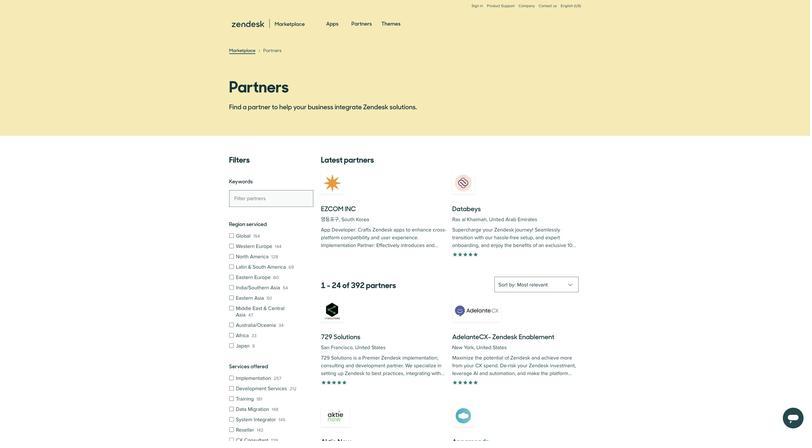 Task type: vqa. For each thing, say whether or not it's contained in the screenshot.


Task type: locate. For each thing, give the bounding box(es) containing it.
1 horizontal spatial &
[[264, 305, 267, 312]]

south
[[341, 216, 355, 223], [253, 264, 266, 270]]

zendesk up hassle-
[[494, 227, 514, 233]]

services up "implementation"
[[229, 363, 249, 370]]

and down our
[[481, 242, 490, 249]]

united inside 729 solutions san francisco, united states
[[355, 345, 370, 351]]

region
[[229, 220, 245, 227]]

1
[[321, 279, 326, 290]]

& inside middle east & central asia
[[264, 305, 267, 312]]

212
[[290, 386, 297, 392]]

united inside adelantecx- zendesk enablement new york, united states
[[477, 345, 492, 351]]

states
[[372, 345, 386, 351], [493, 345, 507, 351]]

seamlessly
[[535, 227, 560, 233]]

partners right apps
[[352, 20, 372, 27]]

asia left 54
[[270, 285, 280, 291]]

zendesk up 'potential' on the right of page
[[492, 332, 518, 341]]

with left our
[[475, 235, 484, 241]]

your up our
[[483, 227, 493, 233]]

investment,
[[550, 363, 576, 369]]

hassle-
[[494, 235, 510, 241]]

cx
[[475, 363, 482, 369]]

zendesk inside adelantecx- zendesk enablement new york, united states
[[492, 332, 518, 341]]

global
[[236, 233, 251, 239]]

0 vertical spatial partners
[[352, 20, 372, 27]]

ezcom
[[321, 204, 344, 213]]

asia
[[270, 285, 280, 291], [254, 295, 264, 301], [236, 312, 246, 318]]

1 states from the left
[[372, 345, 386, 351]]

(us)
[[574, 4, 581, 8]]

1 horizontal spatial services
[[268, 386, 287, 392]]

0 vertical spatial eastern
[[236, 274, 253, 281]]

company
[[519, 4, 535, 8]]

help
[[279, 102, 292, 111]]

make
[[527, 370, 540, 377]]

not
[[488, 378, 495, 385]]

harness
[[481, 258, 499, 264]]

and up way
[[517, 370, 526, 377]]

data migration 148
[[236, 406, 278, 413]]

risk
[[508, 363, 516, 369]]

154
[[253, 234, 260, 239]]

partners right marketplace link
[[263, 47, 282, 53]]

york,
[[464, 345, 475, 351]]

0 vertical spatial south
[[341, 216, 355, 223]]

1 horizontal spatial states
[[493, 345, 507, 351]]

60
[[273, 275, 279, 280]]

inc
[[345, 204, 356, 213]]

europe for western europe
[[256, 243, 272, 250]]

2 states from the left
[[493, 345, 507, 351]]

zendesk,
[[538, 258, 559, 264]]

america down 128
[[267, 264, 286, 270]]

0 horizontal spatial services
[[229, 363, 249, 370]]

of up de-
[[505, 355, 509, 361]]

128
[[271, 254, 278, 260]]

None search field
[[229, 190, 313, 207]]

america down western europe 144
[[250, 254, 269, 260]]

& right latin
[[248, 264, 251, 270]]

2 vertical spatial asia
[[236, 312, 246, 318]]

customer
[[548, 250, 569, 257]]

zendesk
[[363, 102, 388, 111], [494, 227, 514, 233], [492, 332, 518, 341], [511, 355, 530, 361], [529, 363, 549, 369]]

1 vertical spatial partners
[[366, 279, 396, 290]]

australia/oceania
[[236, 322, 276, 329]]

us
[[553, 4, 557, 8]]

of left the an
[[533, 242, 537, 249]]

simplified
[[452, 266, 474, 272]]

reseller 142
[[236, 427, 264, 433]]

eastern down latin
[[236, 274, 253, 281]]

33
[[252, 333, 257, 339]]

2 horizontal spatial asia
[[270, 285, 280, 291]]

south up eastern europe 60
[[253, 264, 266, 270]]

partners
[[352, 20, 372, 27], [263, 47, 282, 53], [229, 74, 289, 97]]

united left arab
[[489, 216, 504, 223]]

training 181
[[236, 396, 262, 402]]

lifetime
[[452, 250, 469, 257]]

leverage
[[452, 370, 472, 377]]

maximize the potential of zendesk and achieve more from your cx spend. de-risk your zendesk investment, leverage ai and automation, and make the platform work for you — not the other way around.
[[452, 355, 576, 385]]

states inside 729 solutions san francisco, united states
[[372, 345, 386, 351]]

the down automation,
[[496, 378, 504, 385]]

australia/oceania 34
[[236, 322, 284, 329]]

1 horizontal spatial south
[[341, 216, 355, 223]]

eastern for eastern asia
[[236, 295, 253, 301]]

0 vertical spatial europe
[[256, 243, 272, 250]]

the up cx
[[475, 355, 482, 361]]

257
[[274, 376, 281, 381]]

from
[[452, 363, 463, 369]]

north
[[236, 254, 249, 260]]

asia left 47
[[236, 312, 246, 318]]

keywords
[[229, 178, 253, 185]]

services offered
[[229, 363, 268, 370]]

united up 'potential' on the right of page
[[477, 345, 492, 351]]

0 horizontal spatial asia
[[236, 312, 246, 318]]

the down experience
[[500, 258, 507, 264]]

asia for india/southern asia
[[270, 285, 280, 291]]

south down the inc
[[341, 216, 355, 223]]

implementation 257
[[236, 375, 281, 382]]

partners right 392
[[366, 279, 396, 290]]

sign
[[472, 4, 479, 8]]

1 vertical spatial asia
[[254, 295, 264, 301]]

1 vertical spatial america
[[267, 264, 286, 270]]

sign in
[[472, 4, 483, 8]]

north america 128
[[236, 254, 278, 260]]

0 vertical spatial services
[[229, 363, 249, 370]]

a
[[243, 102, 247, 111]]

europe up 'north america 128'
[[256, 243, 272, 250]]

around.
[[529, 378, 546, 385]]

and up '—'
[[480, 370, 488, 377]]

1 vertical spatial eastern
[[236, 295, 253, 301]]

partners up partner
[[229, 74, 289, 97]]

1 eastern from the top
[[236, 274, 253, 281]]

0 vertical spatial asia
[[270, 285, 280, 291]]

europe up india/southern asia 54
[[254, 274, 271, 281]]

achieve
[[542, 355, 559, 361]]

san
[[321, 345, 330, 351]]

transition
[[452, 235, 473, 241]]

1 vertical spatial with
[[475, 266, 485, 272]]

services down 257
[[268, 386, 287, 392]]

south inside ezcom inc 영등포구, south korea
[[341, 216, 355, 223]]

apps
[[326, 20, 339, 27]]

zendesk up make
[[529, 363, 549, 369]]

with down harness
[[475, 266, 485, 272]]

integrator
[[254, 417, 276, 423]]

unparalleled
[[519, 250, 547, 257]]

1 vertical spatial &
[[264, 305, 267, 312]]

united inside "databeys ras al khaimah, united arab emirates"
[[489, 216, 504, 223]]

latin
[[236, 264, 247, 270]]

services
[[229, 363, 249, 370], [268, 386, 287, 392]]

& right the east
[[264, 305, 267, 312]]

0 horizontal spatial south
[[253, 264, 266, 270]]

0 horizontal spatial &
[[248, 264, 251, 270]]

0 horizontal spatial states
[[372, 345, 386, 351]]

0 vertical spatial with
[[475, 235, 484, 241]]

serviced
[[246, 220, 267, 227]]

—
[[482, 378, 486, 385]]

latin & south america 69
[[236, 264, 294, 270]]

and left achieve
[[532, 355, 540, 361]]

english (us)
[[561, 4, 581, 8]]

partners right latest
[[344, 153, 374, 165]]

system integrator 145
[[236, 417, 285, 423]]

1 vertical spatial europe
[[254, 274, 271, 281]]

united down solutions at the bottom left of the page
[[355, 345, 370, 351]]

way
[[518, 378, 527, 385]]

eastern up middle
[[236, 295, 253, 301]]

solutions.
[[390, 102, 417, 111]]

eastern europe 60
[[236, 274, 279, 281]]

asia left 50
[[254, 295, 264, 301]]

2 eastern from the top
[[236, 295, 253, 301]]

1 horizontal spatial asia
[[254, 295, 264, 301]]



Task type: describe. For each thing, give the bounding box(es) containing it.
africa
[[236, 333, 249, 339]]

automation,
[[489, 370, 516, 377]]

filters
[[229, 153, 250, 165]]

24
[[332, 279, 341, 290]]

your right risk
[[518, 363, 528, 369]]

latest partners
[[321, 153, 374, 165]]

japan
[[236, 343, 250, 349]]

145
[[279, 417, 285, 423]]

144
[[275, 244, 282, 249]]

1 vertical spatial services
[[268, 386, 287, 392]]

al
[[462, 216, 466, 223]]

english
[[561, 4, 573, 8]]

more
[[561, 355, 572, 361]]

2 vertical spatial partners
[[229, 74, 289, 97]]

you
[[472, 378, 481, 385]]

0 vertical spatial partners
[[344, 153, 374, 165]]

francisco,
[[331, 345, 354, 351]]

full
[[509, 258, 515, 264]]

united for databeys
[[489, 216, 504, 223]]

-
[[327, 279, 330, 290]]

enablement
[[519, 332, 555, 341]]

zendesk right integrate
[[363, 102, 388, 111]]

integrate
[[335, 102, 362, 111]]

0 vertical spatial america
[[250, 254, 269, 260]]

50
[[267, 296, 272, 301]]

region serviced
[[229, 220, 267, 227]]

support
[[501, 4, 515, 8]]

service,
[[452, 258, 470, 264]]

in
[[480, 4, 483, 8]]

eastern asia 50
[[236, 295, 272, 301]]

development
[[236, 386, 267, 392]]

apps link
[[326, 14, 339, 33]]

contact us link
[[539, 4, 557, 8]]

zendesk up risk
[[511, 355, 530, 361]]

middle
[[236, 305, 251, 312]]

partner
[[248, 102, 271, 111]]

the up the around.
[[541, 370, 548, 377]]

experience
[[492, 250, 517, 257]]

contact
[[539, 4, 552, 8]]

latest
[[321, 153, 343, 165]]

work
[[452, 378, 464, 385]]

power
[[517, 258, 531, 264]]

adelantecx- zendesk enablement new york, united states
[[452, 332, 555, 351]]

global-navigation-secondary element
[[229, 0, 581, 15]]

asia for eastern asia
[[254, 295, 264, 301]]

free
[[510, 235, 519, 241]]

8
[[252, 344, 255, 349]]

databeys.
[[486, 266, 509, 272]]

product support link
[[487, 4, 515, 8]]

discount.
[[470, 250, 491, 257]]

your left cx
[[464, 363, 474, 369]]

western
[[236, 243, 255, 250]]

marketplace link
[[229, 47, 256, 54]]

your right the help
[[293, 102, 307, 111]]

ras
[[452, 216, 461, 223]]

1 - 24 of 392 partners
[[321, 279, 396, 290]]

databeys
[[452, 204, 481, 213]]

arab
[[506, 216, 516, 223]]

eastern for eastern europe
[[236, 274, 253, 281]]

east
[[253, 305, 262, 312]]

india/southern
[[236, 285, 269, 291]]

europe for eastern europe
[[254, 274, 271, 281]]

148
[[272, 407, 278, 412]]

asia inside middle east & central asia
[[236, 312, 246, 318]]

korea
[[356, 216, 369, 223]]

africa 33
[[236, 333, 257, 339]]

of right 24
[[343, 279, 350, 290]]

and down discount.
[[471, 258, 480, 264]]

partners link
[[352, 14, 372, 33]]

new
[[452, 345, 463, 351]]

the up experience
[[505, 242, 512, 249]]

exclusive
[[546, 242, 566, 249]]

implementation
[[236, 375, 271, 382]]

khaimah,
[[467, 216, 488, 223]]

india/southern asia 54
[[236, 285, 288, 291]]

zendesk inside the supercharge your zendesk journey! seamlessly transition with our hassle-free setup, and expert onboarding, and enjoy the benefits of an exclusive 10% lifetime discount. experience unparalleled customer service, and harness the full power of zendesk, simplified with databeys.
[[494, 227, 514, 233]]

databeys ras al khaimah, united arab emirates
[[452, 204, 537, 223]]

spend.
[[484, 363, 499, 369]]

middle east & central asia
[[236, 305, 285, 318]]

central
[[268, 305, 285, 312]]

your inside the supercharge your zendesk journey! seamlessly transition with our hassle-free setup, and expert onboarding, and enjoy the benefits of an exclusive 10% lifetime discount. experience unparalleled customer service, and harness the full power of zendesk, simplified with databeys.
[[483, 227, 493, 233]]

united for 729 solutions
[[355, 345, 370, 351]]

product support
[[487, 4, 515, 8]]

contact us
[[539, 4, 557, 8]]

0 vertical spatial &
[[248, 264, 251, 270]]

setup,
[[520, 235, 534, 241]]

business
[[308, 102, 333, 111]]

Filter partners search field
[[229, 190, 313, 207]]

western europe 144
[[236, 243, 282, 250]]

392
[[351, 279, 365, 290]]

states inside adelantecx- zendesk enablement new york, united states
[[493, 345, 507, 351]]

offered
[[251, 363, 268, 370]]

themes
[[382, 20, 401, 27]]

10%
[[568, 242, 576, 249]]

1 vertical spatial south
[[253, 264, 266, 270]]

other
[[505, 378, 517, 385]]

of inside the maximize the potential of zendesk and achieve more from your cx spend. de-risk your zendesk investment, leverage ai and automation, and make the platform work for you — not the other way around.
[[505, 355, 509, 361]]

and up the an
[[536, 235, 544, 241]]

our
[[485, 235, 493, 241]]

1 vertical spatial partners
[[263, 47, 282, 53]]

system
[[236, 417, 253, 423]]

zendesk image
[[232, 21, 264, 27]]

find
[[229, 102, 241, 111]]

reseller
[[236, 427, 254, 433]]

company link
[[519, 4, 535, 15]]

maximize
[[452, 355, 474, 361]]

of down unparalleled
[[532, 258, 537, 264]]

181
[[257, 397, 262, 402]]

54
[[283, 285, 288, 291]]

potential
[[484, 355, 503, 361]]



